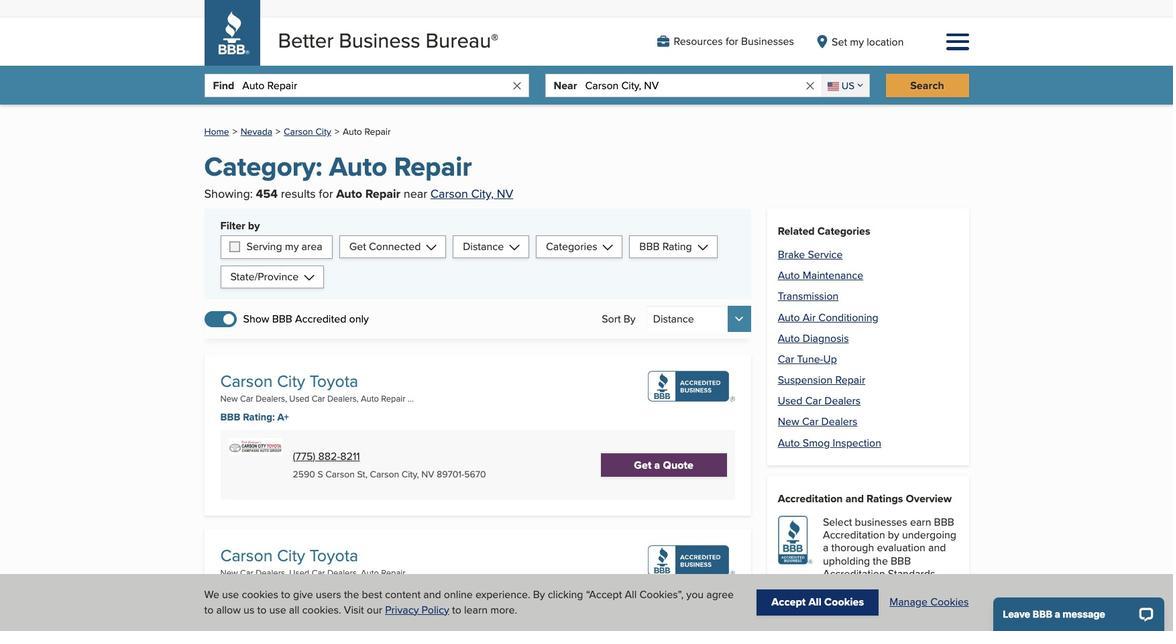 Task type: locate. For each thing, give the bounding box(es) containing it.
2 vertical spatial and
[[424, 587, 441, 603]]

0 vertical spatial my
[[851, 34, 864, 49]]

the inside select businesses earn bbb accreditation by undergoing a thorough evaluation and upholding the bbb accreditation standards.
[[873, 553, 889, 569]]

accredited
[[295, 311, 347, 327]]

bbb
[[640, 239, 660, 254], [272, 311, 293, 327], [220, 410, 240, 425], [935, 515, 955, 530], [891, 553, 912, 569], [220, 585, 240, 600], [823, 590, 844, 605], [884, 616, 905, 631]]

manage cookies button
[[890, 595, 969, 611]]

a
[[782, 592, 797, 624]]

1 vertical spatial a
[[823, 541, 829, 556]]

nv left 89701-
[[422, 467, 435, 481]]

city, left 89701-
[[402, 467, 419, 481]]

carson inside the category: auto repair showing: 454 results for auto repair near carson city, nv
[[431, 185, 468, 202]]

and down the earn at right bottom
[[929, 541, 947, 556]]

a link
[[778, 591, 812, 624]]

businesses
[[742, 34, 795, 49]]

distance
[[463, 239, 504, 254], [653, 311, 695, 327]]

for inside the category: auto repair showing: 454 results for auto repair near carson city, nv
[[319, 185, 333, 202]]

showing:
[[204, 185, 253, 202]]

0 horizontal spatial by
[[248, 218, 260, 233]]

2 vertical spatial new
[[220, 567, 238, 579]]

1 vertical spatial ...
[[408, 567, 414, 579]]

bbb rating
[[640, 239, 692, 254]]

my inside filter by 'element'
[[285, 239, 299, 254]]

1 horizontal spatial a
[[823, 541, 829, 556]]

used down suspension
[[778, 393, 803, 409]]

city, inside the category: auto repair showing: 454 results for auto repair near carson city, nv
[[472, 185, 494, 202]]

0 vertical spatial nv
[[497, 185, 514, 202]]

0 vertical spatial by
[[248, 218, 260, 233]]

0 horizontal spatial and
[[424, 587, 441, 603]]

1 vertical spatial get
[[634, 458, 652, 473]]

new inside "brake service auto maintenance transmission auto air conditioning auto diagnosis car tune-up suspension repair used car dealers new car dealers auto smog inspection"
[[778, 414, 800, 430]]

cookies inside button
[[931, 595, 969, 610]]

nv up filter by 'element' on the top of the page
[[497, 185, 514, 202]]

use right we
[[222, 587, 239, 603]]

all right accept
[[809, 595, 822, 610]]

upholding
[[823, 553, 871, 569]]

®
[[491, 28, 499, 49]]

0 horizontal spatial distance
[[463, 239, 504, 254]]

1 horizontal spatial get
[[634, 458, 652, 473]]

carson city toyota link up give
[[220, 544, 359, 568]]

used up give
[[289, 567, 310, 579]]

0 vertical spatial the
[[873, 553, 889, 569]]

give
[[293, 587, 313, 603]]

used for second carson city toyota link from the top
[[289, 567, 310, 579]]

distance down carson city, nv link
[[463, 239, 504, 254]]

2 vertical spatial the
[[845, 629, 860, 632]]

city left auto repair
[[316, 125, 332, 139]]

454
[[256, 185, 278, 203]]

clear search image
[[511, 80, 523, 92]]

accreditation up upholding
[[823, 528, 886, 543]]

cookies up not
[[931, 595, 969, 610]]

0 vertical spatial distance
[[463, 239, 504, 254]]

brake service link
[[778, 247, 843, 262]]

0 vertical spatial get
[[349, 239, 366, 254]]

0 vertical spatial ...
[[408, 393, 414, 405]]

1 vertical spatial toyota
[[310, 544, 359, 568]]

1 vertical spatial my
[[285, 239, 299, 254]]

1 vertical spatial carson city toyota link
[[220, 544, 359, 568]]

my left area
[[285, 239, 299, 254]]

to left allow
[[204, 602, 214, 618]]

ratings
[[867, 491, 904, 507]]

0 vertical spatial city
[[316, 125, 332, 139]]

used up the (775)
[[289, 393, 310, 405]]

to inside the bbb assigns ratings from a+ (highest) to f (lowest). in some cases, bbb will not rate the business (indica
[[866, 603, 875, 618]]

a inside select businesses earn bbb accreditation by undergoing a thorough evaluation and upholding the bbb accreditation standards.
[[823, 541, 829, 556]]

1 vertical spatial dealers
[[822, 414, 858, 430]]

get left quote
[[634, 458, 652, 473]]

...
[[408, 393, 414, 405], [408, 567, 414, 579]]

carson city toyota link down show bbb accredited only button
[[220, 369, 359, 393]]

near
[[404, 185, 428, 202]]

by left clicking
[[533, 587, 545, 603]]

1 vertical spatial new
[[778, 414, 800, 430]]

1 horizontal spatial nv
[[497, 185, 514, 202]]

0 horizontal spatial use
[[222, 587, 239, 603]]

1 vertical spatial distance
[[653, 311, 695, 327]]

1 horizontal spatial distance
[[653, 311, 695, 327]]

2 cookies from the left
[[931, 595, 969, 610]]

0 vertical spatial and
[[846, 491, 864, 507]]

dealers,
[[256, 393, 287, 405], [327, 393, 359, 405], [256, 567, 287, 579], [327, 567, 359, 579]]

by right filter
[[248, 218, 260, 233]]

city down show bbb accredited only button
[[277, 369, 305, 393]]

1 vertical spatial rating:
[[243, 585, 275, 600]]

city up give
[[277, 544, 305, 568]]

dealers up auto smog inspection link
[[822, 414, 858, 430]]

accredited business image for second carson city toyota link from the bottom
[[648, 371, 735, 402]]

8211
[[340, 449, 360, 464]]

serving my area
[[247, 239, 323, 254]]

my
[[851, 34, 864, 49], [285, 239, 299, 254]]

get left the connected in the left of the page
[[349, 239, 366, 254]]

1 horizontal spatial by
[[888, 528, 900, 543]]

a left quote
[[655, 458, 661, 473]]

more.
[[491, 602, 518, 618]]

(775) 882-8211 link
[[293, 449, 360, 464]]

new
[[220, 393, 238, 405], [778, 414, 800, 430], [220, 567, 238, 579]]

0 horizontal spatial get
[[349, 239, 366, 254]]

2 accredited business image from the top
[[648, 546, 735, 577]]

1 horizontal spatial all
[[809, 595, 822, 610]]

get connected
[[349, 239, 421, 254]]

0 vertical spatial dealers
[[825, 393, 861, 409]]

nv inside (775) 882-8211 2590 s carson st , carson city, nv 89701-5670
[[422, 467, 435, 481]]

1 vertical spatial the
[[344, 587, 359, 603]]

0 vertical spatial new
[[220, 393, 238, 405]]

near
[[554, 78, 578, 93]]

1 vertical spatial accredited business image
[[648, 546, 735, 577]]

1 horizontal spatial cookies
[[931, 595, 969, 610]]

dealers down suspension repair link
[[825, 393, 861, 409]]

89701-
[[437, 467, 465, 481]]

the inside "we use cookies to give users the best content and online experience. by clicking "accept all cookies", you agree to allow us to use all cookies. visit our"
[[344, 587, 359, 603]]

set my location
[[832, 34, 904, 49]]

0 vertical spatial rating:
[[243, 410, 275, 425]]

1 horizontal spatial and
[[846, 491, 864, 507]]

my for location
[[851, 34, 864, 49]]

we use cookies to give users the best content and online experience. by clicking "accept all cookies", you agree to allow us to use all cookies. visit our
[[204, 587, 734, 618]]

and inside "we use cookies to give users the best content and online experience. by clicking "accept all cookies", you agree to allow us to use all cookies. visit our"
[[424, 587, 441, 603]]

1 horizontal spatial my
[[851, 34, 864, 49]]

2 horizontal spatial and
[[929, 541, 947, 556]]

carson city toyota new car dealers, used car dealers, auto repair ... bbb rating: a+ up cookies. on the left bottom of the page
[[220, 544, 414, 600]]

accept all cookies
[[772, 595, 865, 610]]

1 rating: from the top
[[243, 410, 275, 425]]

cases,
[[852, 616, 882, 631]]

1 horizontal spatial by
[[624, 311, 636, 327]]

carson city
[[284, 125, 332, 139]]

city,
[[472, 185, 494, 202], [402, 467, 419, 481]]

bbb inside filter by 'element'
[[640, 239, 660, 254]]

2 rating: from the top
[[243, 585, 275, 600]]

carson down the show
[[220, 369, 273, 393]]

my right set
[[851, 34, 864, 49]]

category:
[[204, 147, 323, 187]]

2 horizontal spatial the
[[873, 553, 889, 569]]

accredited business image for second carson city toyota link from the top
[[648, 546, 735, 577]]

clicking
[[548, 587, 584, 603]]

0 horizontal spatial the
[[344, 587, 359, 603]]

all
[[289, 602, 300, 618]]

1 vertical spatial by
[[888, 528, 900, 543]]

transmission
[[778, 289, 839, 304]]

filter by
[[220, 218, 260, 233]]

0 vertical spatial accredited business image
[[648, 371, 735, 402]]

my for area
[[285, 239, 299, 254]]

for right the resources
[[726, 34, 739, 49]]

carson right near on the left top of page
[[431, 185, 468, 202]]

accredited business image
[[648, 371, 735, 402], [648, 546, 735, 577]]

auto maintenance link
[[778, 268, 864, 283]]

1 vertical spatial city,
[[402, 467, 419, 481]]

by right sort
[[624, 311, 636, 327]]

distance inside filter by 'element'
[[463, 239, 504, 254]]

cookies
[[825, 595, 865, 610], [931, 595, 969, 610]]

1 vertical spatial and
[[929, 541, 947, 556]]

categories inside filter by 'element'
[[546, 239, 598, 254]]

agree
[[707, 587, 734, 603]]

by inside select businesses earn bbb accreditation by undergoing a thorough evaluation and upholding the bbb accreditation standards.
[[888, 528, 900, 543]]

for right results
[[319, 185, 333, 202]]

1 vertical spatial carson city toyota new car dealers, used car dealers, auto repair ... bbb rating: a+
[[220, 544, 414, 600]]

better
[[278, 26, 334, 55]]

city, up filter by 'element' on the top of the page
[[472, 185, 494, 202]]

repair inside "brake service auto maintenance transmission auto air conditioning auto diagnosis car tune-up suspension repair used car dealers new car dealers auto smog inspection"
[[836, 373, 866, 388]]

get for get connected
[[349, 239, 366, 254]]

Find search field
[[242, 75, 511, 97]]

1 vertical spatial by
[[533, 587, 545, 603]]

and up 'select'
[[846, 491, 864, 507]]

cookies up the some
[[825, 595, 865, 610]]

the
[[873, 553, 889, 569], [344, 587, 359, 603], [845, 629, 860, 632]]

home
[[204, 125, 229, 139]]

standards.
[[888, 566, 938, 582]]

0 horizontal spatial all
[[625, 587, 637, 603]]

nv inside the category: auto repair showing: 454 results for auto repair near carson city, nv
[[497, 185, 514, 202]]

0 vertical spatial toyota
[[310, 369, 359, 393]]

0 horizontal spatial by
[[533, 587, 545, 603]]

0 vertical spatial for
[[726, 34, 739, 49]]

1 vertical spatial for
[[319, 185, 333, 202]]

1 horizontal spatial the
[[845, 629, 860, 632]]

set
[[832, 34, 848, 49]]

learn
[[464, 602, 488, 618]]

all right "accept
[[625, 587, 637, 603]]

by
[[248, 218, 260, 233], [888, 528, 900, 543]]

2590
[[293, 467, 315, 481]]

0 horizontal spatial nv
[[422, 467, 435, 481]]

toyota down accredited
[[310, 369, 359, 393]]

Near field
[[586, 75, 805, 97]]

0 horizontal spatial for
[[319, 185, 333, 202]]

to left learn
[[452, 602, 462, 618]]

content
[[385, 587, 421, 603]]

city
[[316, 125, 332, 139], [277, 369, 305, 393], [277, 544, 305, 568]]

1 cookies from the left
[[825, 595, 865, 610]]

nv
[[497, 185, 514, 202], [422, 467, 435, 481]]

to left f
[[866, 603, 875, 618]]

cookies inside button
[[825, 595, 865, 610]]

1 vertical spatial city
[[277, 369, 305, 393]]

diagnosis
[[803, 331, 849, 346]]

carson city toyota new car dealers, used car dealers, auto repair ... bbb rating: a+
[[220, 369, 414, 425], [220, 544, 414, 600]]

get inside filter by 'element'
[[349, 239, 366, 254]]

policy
[[422, 602, 450, 618]]

carson city, nv link
[[431, 185, 514, 202]]

1 toyota from the top
[[310, 369, 359, 393]]

we
[[204, 587, 219, 603]]

5670
[[465, 467, 486, 481]]

a left thorough
[[823, 541, 829, 556]]

1 ... from the top
[[408, 393, 414, 405]]

search button
[[886, 74, 969, 98]]

rating: for second carson city toyota link from the top
[[243, 585, 275, 600]]

brake service auto maintenance transmission auto air conditioning auto diagnosis car tune-up suspension repair used car dealers new car dealers auto smog inspection
[[778, 247, 882, 451]]

carson city toyota link
[[220, 369, 359, 393], [220, 544, 359, 568]]

1 accredited business image from the top
[[648, 371, 735, 402]]

0 vertical spatial city,
[[472, 185, 494, 202]]

1 vertical spatial nv
[[422, 467, 435, 481]]

the left best
[[344, 587, 359, 603]]

the right rate
[[845, 629, 860, 632]]

0 vertical spatial carson city toyota link
[[220, 369, 359, 393]]

you
[[687, 587, 704, 603]]

repair
[[365, 125, 391, 139], [394, 147, 472, 187], [366, 185, 401, 203], [836, 373, 866, 388], [381, 393, 406, 405], [381, 567, 406, 579]]

0 horizontal spatial my
[[285, 239, 299, 254]]

distance right the sort by
[[653, 311, 695, 327]]

0 horizontal spatial a
[[655, 458, 661, 473]]

0 horizontal spatial categories
[[546, 239, 598, 254]]

use left all
[[269, 602, 286, 618]]

by left the earn at right bottom
[[888, 528, 900, 543]]

toyota up users
[[310, 544, 359, 568]]

the inside the bbb assigns ratings from a+ (highest) to f (lowest). in some cases, bbb will not rate the business (indica
[[845, 629, 860, 632]]

0 horizontal spatial cookies
[[825, 595, 865, 610]]

1 horizontal spatial city,
[[472, 185, 494, 202]]

better business bureau ®
[[278, 26, 499, 55]]

carson city toyota new car dealers, used car dealers, auto repair ... bbb rating: a+ up (775) 882-8211 link
[[220, 369, 414, 425]]

home link
[[204, 125, 229, 139]]

allow
[[216, 602, 241, 618]]

0 horizontal spatial city,
[[402, 467, 419, 481]]

auto
[[343, 125, 362, 139], [329, 147, 387, 187], [336, 185, 363, 203], [778, 268, 800, 283], [778, 310, 800, 325], [778, 331, 800, 346], [361, 393, 379, 405], [778, 435, 800, 451], [361, 567, 379, 579]]

the right upholding
[[873, 553, 889, 569]]

0 vertical spatial carson city toyota new car dealers, used car dealers, auto repair ... bbb rating: a+
[[220, 369, 414, 425]]

accreditation up assigns
[[823, 566, 886, 582]]

to right the us
[[257, 602, 267, 618]]

area
[[302, 239, 323, 254]]

will
[[907, 616, 922, 631]]

accreditation up 'select'
[[778, 491, 843, 507]]

and inside select businesses earn bbb accreditation by undergoing a thorough evaluation and upholding the bbb accreditation standards.
[[929, 541, 947, 556]]

and left online
[[424, 587, 441, 603]]

assigns
[[846, 590, 882, 605]]

evaluation
[[878, 541, 926, 556]]

used
[[289, 393, 310, 405], [778, 393, 803, 409], [289, 567, 310, 579]]



Task type: vqa. For each thing, say whether or not it's contained in the screenshot.
reward
no



Task type: describe. For each thing, give the bounding box(es) containing it.
all inside "we use cookies to give users the best content and online experience. by clicking "accept all cookies", you agree to allow us to use all cookies. visit our"
[[625, 587, 637, 603]]

carson right nevada link
[[284, 125, 313, 139]]

us
[[842, 79, 855, 93]]

s
[[318, 467, 323, 481]]

used car dealers link
[[778, 393, 861, 409]]

all inside button
[[809, 595, 822, 610]]

1 horizontal spatial categories
[[818, 223, 871, 239]]

business
[[863, 629, 904, 632]]

1 horizontal spatial for
[[726, 34, 739, 49]]

rating
[[663, 239, 692, 254]]

by inside "we use cookies to give users the best content and online experience. by clicking "accept all cookies", you agree to allow us to use all cookies. visit our"
[[533, 587, 545, 603]]

suspension
[[778, 373, 833, 388]]

show bbb accredited only
[[243, 311, 369, 327]]

,
[[366, 467, 368, 481]]

2 carson city toyota link from the top
[[220, 544, 359, 568]]

US field
[[822, 75, 869, 97]]

resources for businesses
[[674, 34, 795, 49]]

find
[[213, 78, 234, 93]]

by inside 'element'
[[248, 218, 260, 233]]

1 carson city toyota link from the top
[[220, 369, 359, 393]]

used for second carson city toyota link from the bottom
[[289, 393, 310, 405]]

f
[[878, 603, 884, 618]]

privacy policy to learn more.
[[385, 602, 518, 618]]

inspection
[[833, 435, 882, 451]]

carson up "cookies"
[[220, 544, 273, 568]]

(lowest).
[[887, 603, 925, 618]]

(highest)
[[823, 603, 863, 618]]

auto smog inspection link
[[778, 435, 882, 451]]

(775)
[[293, 449, 316, 464]]

search
[[911, 78, 945, 93]]

nevada
[[241, 125, 273, 139]]

show
[[243, 311, 270, 327]]

2 ... from the top
[[408, 567, 414, 579]]

2 vertical spatial city
[[277, 544, 305, 568]]

cookies.
[[302, 602, 341, 618]]

tune-
[[798, 352, 824, 367]]

in
[[928, 603, 937, 618]]

related
[[778, 223, 815, 239]]

overview
[[906, 491, 952, 507]]

0 vertical spatial accreditation
[[778, 491, 843, 507]]

"accept
[[586, 587, 622, 603]]

resources
[[674, 34, 723, 49]]

0 vertical spatial a
[[655, 458, 661, 473]]

filter by element
[[204, 209, 751, 299]]

2 toyota from the top
[[310, 544, 359, 568]]

from
[[919, 590, 940, 605]]

carson right s
[[326, 467, 355, 481]]

clear search image
[[805, 80, 817, 92]]

rate
[[823, 629, 842, 632]]

accept all cookies button
[[757, 590, 879, 616]]

category: auto repair showing: 454 results for auto repair near carson city, nv
[[204, 147, 514, 203]]

our
[[367, 602, 383, 618]]

select
[[823, 515, 853, 530]]

0 vertical spatial by
[[624, 311, 636, 327]]

distance inside button
[[653, 311, 695, 327]]

business
[[339, 26, 421, 55]]

filter
[[220, 218, 245, 233]]

used inside "brake service auto maintenance transmission auto air conditioning auto diagnosis car tune-up suspension repair used car dealers new car dealers auto smog inspection"
[[778, 393, 803, 409]]

accreditation and ratings overview
[[778, 491, 952, 507]]

online
[[444, 587, 473, 603]]

up
[[824, 352, 838, 367]]

2 carson city toyota new car dealers, used car dealers, auto repair ... bbb rating: a+ from the top
[[220, 544, 414, 600]]

cookies
[[242, 587, 279, 603]]

car tune-up link
[[778, 352, 838, 367]]

Sort By button
[[647, 306, 751, 332]]

service
[[808, 247, 843, 262]]

quote
[[663, 458, 694, 473]]

manage
[[890, 595, 928, 610]]

suspension repair link
[[778, 373, 866, 388]]

us
[[244, 602, 255, 618]]

city, inside (775) 882-8211 2590 s carson st , carson city, nv 89701-5670
[[402, 467, 419, 481]]

accept
[[772, 595, 806, 610]]

bbb inside show bbb accredited only button
[[272, 311, 293, 327]]

a+ inside the bbb assigns ratings from a+ (highest) to f (lowest). in some cases, bbb will not rate the business (indica
[[943, 590, 955, 605]]

state/province
[[231, 269, 299, 285]]

brake
[[778, 247, 806, 262]]

maintenance
[[803, 268, 864, 283]]

new for second carson city toyota link from the bottom
[[220, 393, 238, 405]]

2 vertical spatial accreditation
[[823, 566, 886, 582]]

bbb assigns ratings from a+ (highest) to f (lowest). in some cases, bbb will not rate the business (indica
[[823, 590, 957, 632]]

new for second carson city toyota link from the top
[[220, 567, 238, 579]]

users
[[316, 587, 341, 603]]

1 carson city toyota new car dealers, used car dealers, auto repair ... bbb rating: a+ from the top
[[220, 369, 414, 425]]

to left give
[[281, 587, 291, 603]]

select businesses earn bbb accreditation by undergoing a thorough evaluation and upholding the bbb accreditation standards.
[[823, 515, 957, 582]]

882-
[[318, 449, 340, 464]]

get for get a quote
[[634, 458, 652, 473]]

1 horizontal spatial use
[[269, 602, 286, 618]]

results
[[281, 185, 316, 202]]

privacy policy link
[[385, 602, 450, 618]]

best
[[362, 587, 383, 603]]

conditioning
[[819, 310, 879, 325]]

transmission link
[[778, 289, 839, 304]]

1 vertical spatial accreditation
[[823, 528, 886, 543]]

auto repair
[[343, 125, 391, 139]]

resources for businesses link
[[658, 34, 795, 49]]

sort
[[602, 311, 621, 327]]

sort by
[[602, 311, 636, 327]]

undergoing
[[903, 528, 957, 543]]

carson right , on the bottom left
[[370, 467, 399, 481]]

auto air conditioning link
[[778, 310, 879, 325]]

privacy
[[385, 602, 419, 618]]

related categories
[[778, 223, 871, 239]]

not
[[925, 616, 940, 631]]

accreditation standards image
[[778, 516, 813, 565]]

(775) 882-8211 2590 s carson st , carson city, nv 89701-5670
[[293, 449, 486, 481]]

cookies",
[[640, 587, 684, 603]]

manage cookies
[[890, 595, 969, 610]]

smog
[[803, 435, 831, 451]]

rating: for second carson city toyota link from the bottom
[[243, 410, 275, 425]]

businesses
[[855, 515, 908, 530]]



